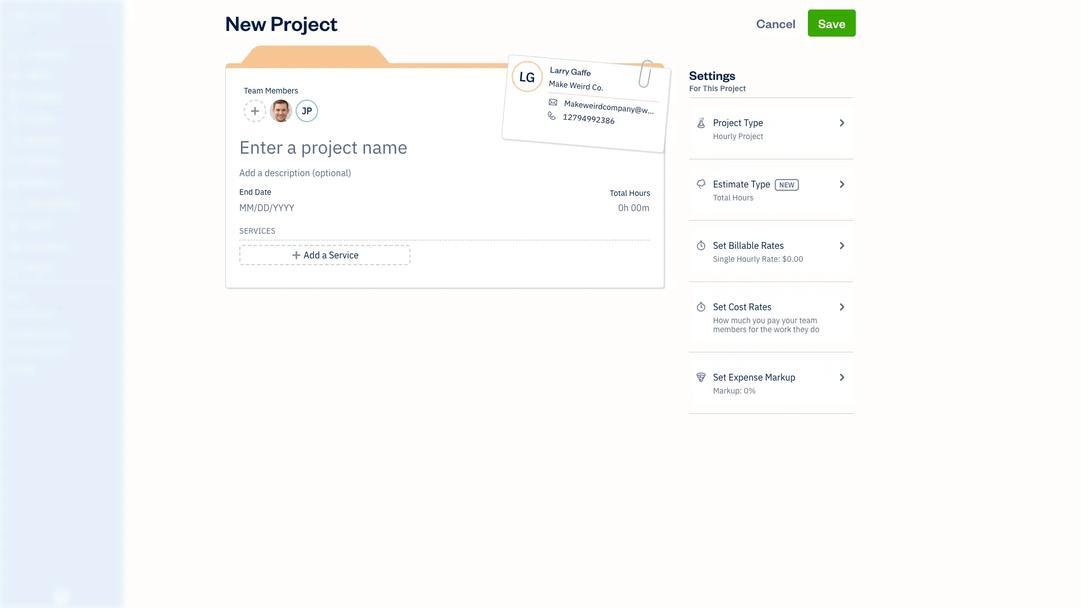 Task type: locate. For each thing, give the bounding box(es) containing it.
total hours down estimate
[[713, 193, 754, 203]]

rates up you
[[749, 301, 772, 313]]

total hours up hourly budget text box
[[610, 188, 650, 198]]

team members image
[[8, 310, 121, 319]]

project type
[[713, 117, 763, 128]]

client image
[[7, 70, 21, 82]]

markup:
[[713, 386, 742, 396]]

team members
[[244, 86, 298, 96]]

make
[[549, 78, 568, 90]]

invoice image
[[7, 113, 21, 124]]

settings
[[689, 67, 736, 83]]

1 horizontal spatial hourly
[[737, 254, 760, 264]]

type for project type
[[744, 117, 763, 128]]

set
[[713, 240, 727, 251], [713, 301, 727, 313], [713, 372, 727, 383]]

estimate image
[[7, 92, 21, 103]]

service
[[329, 249, 359, 261]]

0 vertical spatial hourly
[[713, 131, 737, 141]]

rates up rate
[[761, 240, 784, 251]]

phone image
[[546, 111, 558, 121]]

timetracking image for set cost rates
[[696, 300, 706, 314]]

apps image
[[8, 292, 121, 301]]

1 vertical spatial timetracking image
[[696, 300, 706, 314]]

total
[[610, 188, 627, 198], [713, 193, 731, 203]]

gaffe
[[571, 66, 591, 78]]

0 vertical spatial chevronright image
[[837, 116, 847, 130]]

1 vertical spatial set
[[713, 301, 727, 313]]

services
[[239, 226, 275, 236]]

chevronright image
[[837, 116, 847, 130], [837, 239, 847, 252], [837, 300, 847, 314]]

type for estimate type
[[751, 179, 771, 190]]

total hours
[[610, 188, 650, 198], [713, 193, 754, 203]]

1 vertical spatial rates
[[749, 301, 772, 313]]

you
[[753, 315, 766, 326]]

expenses image
[[696, 371, 706, 384]]

bank connections image
[[8, 346, 121, 355]]

1 vertical spatial chevronright image
[[837, 371, 847, 384]]

rates
[[761, 240, 784, 251], [749, 301, 772, 313]]

3 set from the top
[[713, 372, 727, 383]]

2 timetracking image from the top
[[696, 300, 706, 314]]

the
[[761, 324, 772, 335]]

pay
[[767, 315, 780, 326]]

project
[[271, 10, 338, 36], [720, 83, 746, 93], [713, 117, 742, 128], [738, 131, 763, 141]]

jp
[[302, 105, 312, 117]]

2 vertical spatial chevronright image
[[837, 300, 847, 314]]

rate
[[762, 254, 778, 264]]

:
[[778, 254, 781, 264]]

members
[[713, 324, 747, 335]]

hours
[[629, 188, 650, 198], [733, 193, 754, 203]]

total up hourly budget text box
[[610, 188, 627, 198]]

0 vertical spatial type
[[744, 117, 763, 128]]

0 vertical spatial set
[[713, 240, 727, 251]]

set expense markup
[[713, 372, 796, 383]]

new
[[779, 181, 795, 189]]

chart image
[[7, 242, 21, 253]]

1 timetracking image from the top
[[696, 239, 706, 252]]

expense
[[729, 372, 763, 383]]

markup: 0%
[[713, 386, 756, 396]]

type left "new"
[[751, 179, 771, 190]]

hourly down project type
[[713, 131, 737, 141]]

new project
[[225, 10, 338, 36]]

3 chevronright image from the top
[[837, 300, 847, 314]]

chevronright image
[[837, 177, 847, 191], [837, 371, 847, 384]]

total down estimate
[[713, 193, 731, 203]]

Project Description text field
[[239, 166, 549, 180]]

0 horizontal spatial total
[[610, 188, 627, 198]]

cancel button
[[746, 10, 806, 37]]

2 set from the top
[[713, 301, 727, 313]]

chevronright image for set cost rates
[[837, 300, 847, 314]]

2 chevronright image from the top
[[837, 239, 847, 252]]

1 horizontal spatial hours
[[733, 193, 754, 203]]

hours up hourly budget text box
[[629, 188, 650, 198]]

timer image
[[7, 199, 21, 210]]

1 vertical spatial type
[[751, 179, 771, 190]]

timetracking image
[[696, 239, 706, 252], [696, 300, 706, 314]]

set up single
[[713, 240, 727, 251]]

inc
[[43, 10, 59, 21]]

set cost rates
[[713, 301, 772, 313]]

1 horizontal spatial total
[[713, 193, 731, 203]]

much
[[731, 315, 751, 326]]

add a service
[[304, 249, 359, 261]]

hourly down set billable rates at the right top of the page
[[737, 254, 760, 264]]

1 vertical spatial hourly
[[737, 254, 760, 264]]

hours down estimate type
[[733, 193, 754, 203]]

0 vertical spatial timetracking image
[[696, 239, 706, 252]]

2 chevronright image from the top
[[837, 371, 847, 384]]

0 vertical spatial rates
[[761, 240, 784, 251]]

type up hourly project at the top of the page
[[744, 117, 763, 128]]

chevronright image for set expense markup
[[837, 371, 847, 384]]

larry gaffe make weird co.
[[549, 64, 604, 93]]

single hourly rate : $0.00
[[713, 254, 803, 264]]

1 vertical spatial chevronright image
[[837, 239, 847, 252]]

1 chevronright image from the top
[[837, 116, 847, 130]]

$0.00
[[782, 254, 803, 264]]

chevronright image for project type
[[837, 116, 847, 130]]

2 vertical spatial set
[[713, 372, 727, 383]]

team
[[244, 86, 263, 96]]

set up markup: on the right bottom
[[713, 372, 727, 383]]

0 horizontal spatial total hours
[[610, 188, 650, 198]]

set for set expense markup
[[713, 372, 727, 383]]

set up how on the bottom of page
[[713, 301, 727, 313]]

team
[[799, 315, 818, 326]]

add team member image
[[250, 104, 260, 118]]

0 vertical spatial chevronright image
[[837, 177, 847, 191]]

plus image
[[291, 248, 302, 262]]

0 horizontal spatial hours
[[629, 188, 650, 198]]

hourly
[[713, 131, 737, 141], [737, 254, 760, 264]]

estimates image
[[696, 177, 706, 191]]

Hourly Budget text field
[[618, 202, 650, 213]]

turtle
[[9, 10, 41, 21]]

type
[[744, 117, 763, 128], [751, 179, 771, 190]]

1 set from the top
[[713, 240, 727, 251]]

for
[[749, 324, 759, 335]]

1 chevronright image from the top
[[837, 177, 847, 191]]

billable
[[729, 240, 759, 251]]

cancel
[[756, 15, 796, 31]]

main element
[[0, 0, 152, 608]]

timetracking image left the cost
[[696, 300, 706, 314]]

timetracking image left billable
[[696, 239, 706, 252]]

add a service button
[[239, 245, 411, 265]]

do
[[811, 324, 820, 335]]



Task type: vqa. For each thing, say whether or not it's contained in the screenshot.
Charge
no



Task type: describe. For each thing, give the bounding box(es) containing it.
chevronright image for set billable rates
[[837, 239, 847, 252]]

members
[[265, 86, 298, 96]]

dashboard image
[[7, 49, 21, 60]]

single
[[713, 254, 735, 264]]

your
[[782, 315, 798, 326]]

envelope image
[[547, 97, 559, 107]]

how much you pay your team members for the work they do
[[713, 315, 820, 335]]

expense image
[[7, 156, 21, 167]]

12794992386
[[563, 112, 615, 126]]

co.
[[592, 82, 604, 93]]

new
[[225, 10, 266, 36]]

set for set cost rates
[[713, 301, 727, 313]]

save button
[[808, 10, 856, 37]]

how
[[713, 315, 729, 326]]

owner
[[9, 23, 30, 31]]

set for set billable rates
[[713, 240, 727, 251]]

rates for set cost rates
[[749, 301, 772, 313]]

a
[[322, 249, 327, 261]]

projects image
[[696, 116, 706, 130]]

0%
[[744, 386, 756, 396]]

payment image
[[7, 135, 21, 146]]

project image
[[7, 177, 21, 189]]

makeweirdcompany@weird.co
[[564, 98, 672, 118]]

larry
[[550, 64, 570, 76]]

0 horizontal spatial hourly
[[713, 131, 737, 141]]

estimate type
[[713, 179, 771, 190]]

estimate
[[713, 179, 749, 190]]

End date in  format text field
[[239, 202, 376, 213]]

markup
[[765, 372, 796, 383]]

for
[[689, 83, 701, 93]]

this
[[703, 83, 718, 93]]

chevronright image for estimate type
[[837, 177, 847, 191]]

1 horizontal spatial total hours
[[713, 193, 754, 203]]

add
[[304, 249, 320, 261]]

work
[[774, 324, 791, 335]]

turtle inc owner
[[9, 10, 59, 31]]

cost
[[729, 301, 747, 313]]

settings for this project
[[689, 67, 746, 93]]

report image
[[7, 263, 21, 274]]

project inside settings for this project
[[720, 83, 746, 93]]

lg
[[519, 67, 536, 86]]

freshbooks image
[[53, 590, 71, 604]]

rates for set billable rates
[[761, 240, 784, 251]]

end date
[[239, 187, 271, 197]]

save
[[818, 15, 846, 31]]

money image
[[7, 220, 21, 231]]

settings image
[[8, 364, 121, 373]]

hourly project
[[713, 131, 763, 141]]

weird
[[569, 80, 591, 92]]

they
[[793, 324, 809, 335]]

timetracking image for set billable rates
[[696, 239, 706, 252]]

items and services image
[[8, 328, 121, 337]]

set billable rates
[[713, 240, 784, 251]]

end
[[239, 187, 253, 197]]

date
[[255, 187, 271, 197]]

Project Name text field
[[239, 136, 549, 158]]



